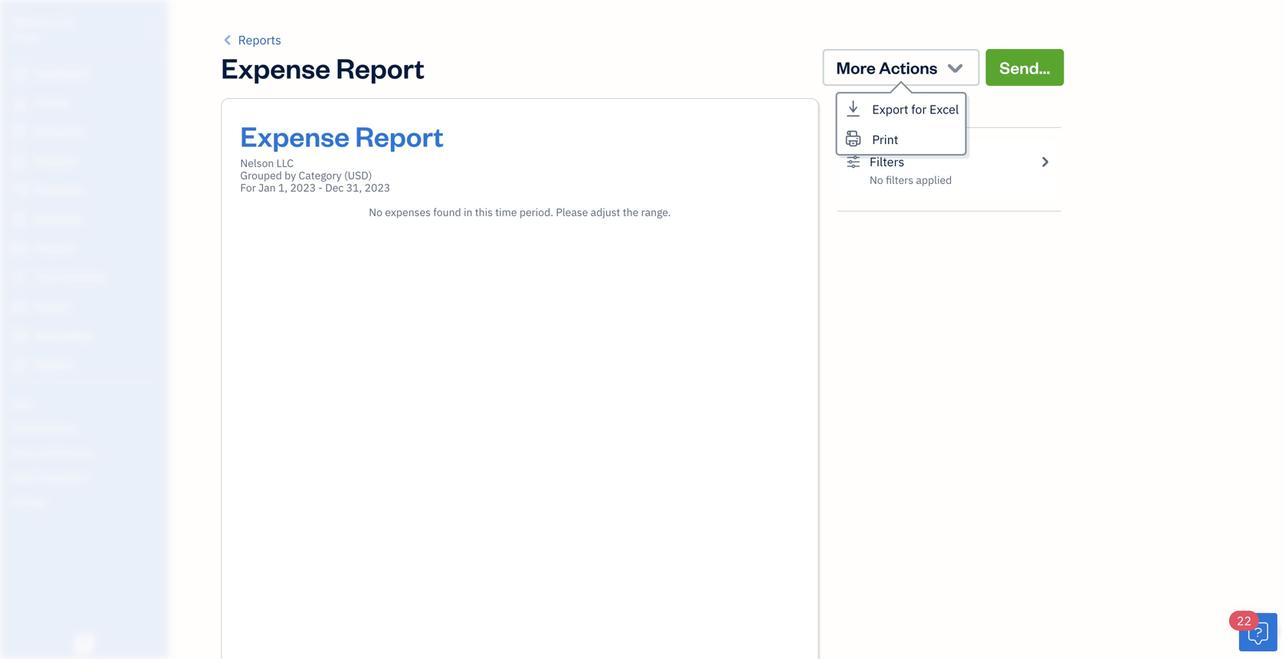 Task type: locate. For each thing, give the bounding box(es) containing it.
chevronleft image
[[221, 31, 235, 49]]

category
[[299, 168, 342, 182]]

export for excel button
[[837, 94, 965, 124]]

grouped
[[240, 168, 282, 182]]

1 vertical spatial expense
[[240, 117, 350, 154]]

more
[[837, 56, 876, 78]]

llc
[[54, 13, 74, 30], [277, 156, 294, 170]]

export
[[872, 101, 909, 117]]

payment image
[[10, 183, 28, 199]]

expense
[[221, 49, 331, 85], [240, 117, 350, 154]]

0 horizontal spatial llc
[[54, 13, 74, 30]]

2023
[[290, 181, 316, 195], [365, 181, 390, 195]]

report for expense report
[[336, 49, 425, 85]]

this
[[475, 205, 493, 219]]

money image
[[10, 300, 28, 315]]

31,
[[346, 181, 362, 195]]

nelson llc owner
[[12, 13, 74, 43]]

0 vertical spatial llc
[[54, 13, 74, 30]]

period.
[[520, 205, 554, 219]]

1 horizontal spatial llc
[[277, 156, 294, 170]]

nelson up owner at the left
[[12, 13, 51, 30]]

0 horizontal spatial 2023
[[290, 181, 316, 195]]

1 vertical spatial no
[[369, 205, 383, 219]]

expense for expense report
[[221, 49, 331, 85]]

expense inside expense report nelson llc grouped by category ( usd ) for jan 1, 2023 - dec 31, 2023
[[240, 117, 350, 154]]

0 horizontal spatial nelson
[[12, 13, 51, 30]]

send…
[[1000, 56, 1051, 78]]

nelson inside expense report nelson llc grouped by category ( usd ) for jan 1, 2023 - dec 31, 2023
[[240, 156, 274, 170]]

0 vertical spatial report
[[336, 49, 425, 85]]

no for no filters applied
[[870, 173, 884, 187]]

range.
[[641, 205, 671, 219]]

resource center badge image
[[1239, 613, 1278, 652]]

2023 right 31,
[[365, 181, 390, 195]]

main element
[[0, 0, 207, 659]]

expense down the reports
[[221, 49, 331, 85]]

report
[[336, 49, 425, 85], [355, 117, 444, 154]]

please
[[556, 205, 588, 219]]

0 vertical spatial expense
[[221, 49, 331, 85]]

-
[[319, 181, 323, 195]]

report image
[[10, 358, 28, 373]]

0 vertical spatial no
[[870, 173, 884, 187]]

usd
[[348, 168, 369, 182]]

1 vertical spatial llc
[[277, 156, 294, 170]]

jan
[[259, 181, 276, 195]]

1 vertical spatial nelson
[[240, 156, 274, 170]]

settings
[[837, 98, 901, 120]]

2023 left -
[[290, 181, 316, 195]]

nelson
[[12, 13, 51, 30], [240, 156, 274, 170]]

1 horizontal spatial 2023
[[365, 181, 390, 195]]

1 horizontal spatial nelson
[[240, 156, 274, 170]]

no down filters
[[870, 173, 884, 187]]

report inside expense report nelson llc grouped by category ( usd ) for jan 1, 2023 - dec 31, 2023
[[355, 117, 444, 154]]

no left expenses
[[369, 205, 383, 219]]

in
[[464, 205, 473, 219]]

1 vertical spatial report
[[355, 117, 444, 154]]

settings image
[[847, 153, 861, 171]]

no
[[870, 173, 884, 187], [369, 205, 383, 219]]

1 horizontal spatial no
[[870, 173, 884, 187]]

bank connections image
[[11, 471, 164, 483]]

adjust
[[591, 205, 620, 219]]

)
[[369, 168, 372, 182]]

reports
[[238, 32, 281, 48]]

expense up by
[[240, 117, 350, 154]]

0 vertical spatial nelson
[[12, 13, 51, 30]]

nelson up for
[[240, 156, 274, 170]]

found
[[433, 205, 461, 219]]

expense for expense report nelson llc grouped by category ( usd ) for jan 1, 2023 - dec 31, 2023
[[240, 117, 350, 154]]

no for no expenses found in this time period. please adjust the range.
[[369, 205, 383, 219]]

client image
[[10, 96, 28, 111]]

(
[[344, 168, 348, 182]]

chevrondown image
[[945, 57, 966, 78]]

0 horizontal spatial no
[[369, 205, 383, 219]]

22
[[1237, 613, 1252, 629]]

owner
[[12, 31, 41, 43]]

for
[[912, 101, 927, 117]]



Task type: describe. For each thing, give the bounding box(es) containing it.
print
[[872, 131, 899, 148]]

project image
[[10, 241, 28, 257]]

llc inside nelson llc owner
[[54, 13, 74, 30]]

more actions
[[837, 56, 938, 78]]

22 button
[[1230, 611, 1278, 652]]

excel
[[930, 101, 959, 117]]

dashboard image
[[10, 67, 28, 82]]

the
[[623, 205, 639, 219]]

print button
[[837, 124, 965, 154]]

time
[[495, 205, 517, 219]]

applied
[[916, 173, 952, 187]]

expenses
[[385, 205, 431, 219]]

nelson inside nelson llc owner
[[12, 13, 51, 30]]

expense report
[[221, 49, 425, 85]]

expense report nelson llc grouped by category ( usd ) for jan 1, 2023 - dec 31, 2023
[[240, 117, 444, 195]]

items and services image
[[11, 446, 164, 458]]

send… button
[[986, 49, 1064, 86]]

estimate image
[[10, 125, 28, 140]]

filters
[[870, 154, 905, 170]]

no expenses found in this time period. please adjust the range.
[[369, 205, 671, 219]]

apps image
[[11, 397, 164, 409]]

settings image
[[11, 495, 164, 507]]

dec
[[325, 181, 344, 195]]

timer image
[[10, 271, 28, 286]]

1,
[[278, 181, 288, 195]]

actions
[[879, 56, 938, 78]]

by
[[285, 168, 296, 182]]

1 2023 from the left
[[290, 181, 316, 195]]

chevronright image
[[1038, 153, 1052, 171]]

freshbooks image
[[72, 635, 97, 653]]

more actions button
[[823, 49, 980, 86]]

2 2023 from the left
[[365, 181, 390, 195]]

for
[[240, 181, 256, 195]]

no filters applied
[[870, 173, 952, 187]]

team members image
[[11, 422, 164, 434]]

llc inside expense report nelson llc grouped by category ( usd ) for jan 1, 2023 - dec 31, 2023
[[277, 156, 294, 170]]

invoice image
[[10, 154, 28, 169]]

export for excel
[[872, 101, 959, 117]]

expense image
[[10, 212, 28, 228]]

reports button
[[221, 31, 281, 49]]

report for expense report nelson llc grouped by category ( usd ) for jan 1, 2023 - dec 31, 2023
[[355, 117, 444, 154]]

filters
[[886, 173, 914, 187]]

chart image
[[10, 329, 28, 344]]



Task type: vqa. For each thing, say whether or not it's contained in the screenshot.
Filters
yes



